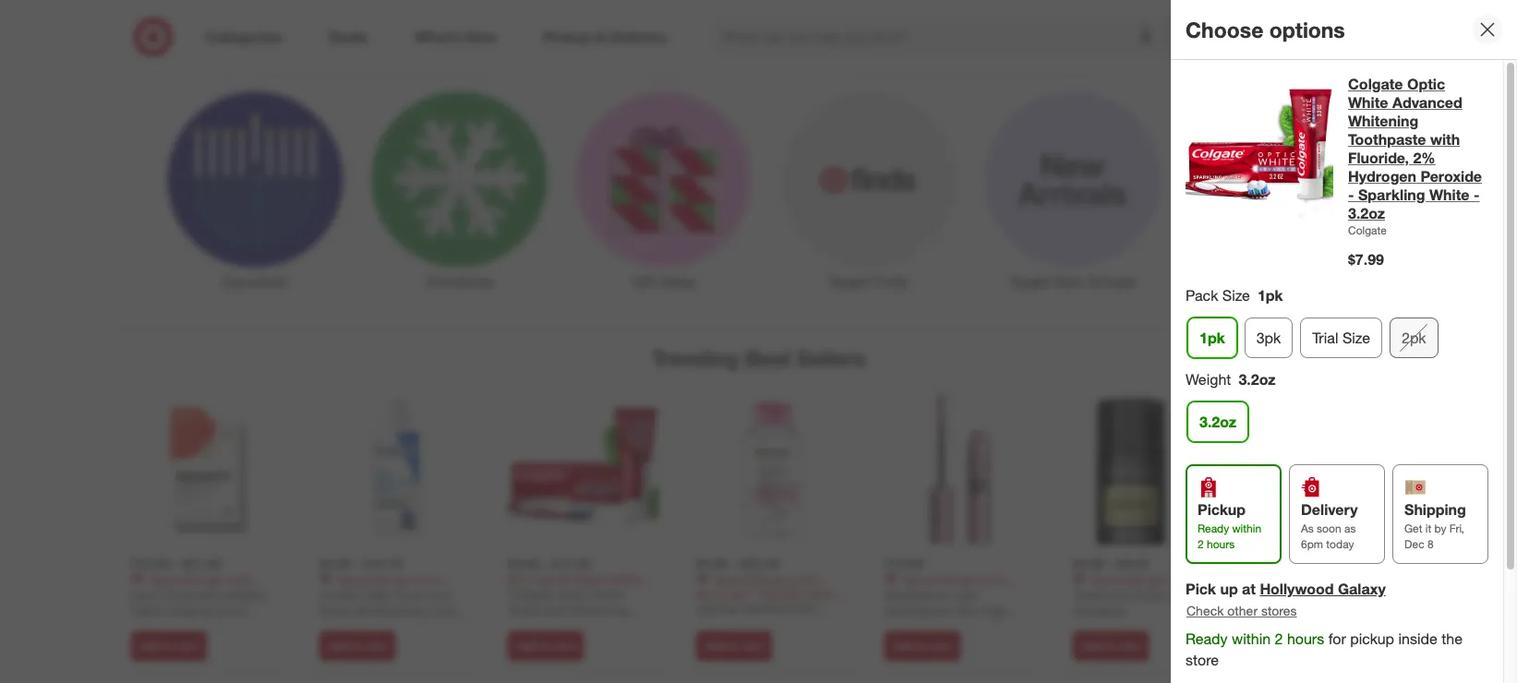 Task type: locate. For each thing, give the bounding box(es) containing it.
mighty for +
[[1358, 587, 1397, 603]]

add to cart for $2.69 - $17.29
[[516, 639, 575, 653]]

add for $4.99 - $20.49
[[704, 639, 725, 653]]

hero right at
[[1261, 587, 1289, 603]]

add to cart button for $12.69
[[884, 632, 960, 662]]

add to cart down original
[[139, 639, 198, 653]]

cosmetics for original
[[162, 587, 224, 603]]

6 add to cart from the left
[[1081, 639, 1140, 653]]

2 down stores in the right of the page
[[1275, 630, 1283, 648]]

0 vertical spatial group
[[1184, 285, 1489, 366]]

$4.99 up tresemme
[[1073, 556, 1104, 572]]

3.2oz inside colgate optic white advanced whitening toothpaste with fluoride, 2% hydrogen peroxide - sparkling white - 3.2oz colgate
[[1348, 204, 1385, 223]]

5 add to cart from the left
[[892, 639, 952, 653]]

$2.69
[[507, 556, 539, 572]]

add down hairspray
[[1081, 639, 1102, 653]]

patches down invisible
[[1304, 620, 1351, 635]]

add
[[139, 639, 160, 653], [327, 639, 348, 653], [516, 639, 537, 653], [704, 639, 725, 653], [892, 639, 913, 653], [1081, 639, 1102, 653], [1269, 639, 1290, 653]]

5 add to cart button from the left
[[884, 632, 960, 662]]

$17.29
[[551, 556, 590, 572]]

3 add from the left
[[516, 639, 537, 653]]

8
[[1427, 537, 1434, 551]]

1pk up "weight" on the right
[[1199, 329, 1225, 347]]

1 vertical spatial within
[[1232, 630, 1271, 648]]

1 mighty from the left
[[228, 587, 267, 603]]

size right trial
[[1343, 329, 1370, 347]]

within down check other stores button
[[1232, 630, 1271, 648]]

add down normal on the left of the page
[[327, 639, 348, 653]]

acne
[[215, 603, 245, 619], [1359, 603, 1389, 619]]

$4.99 - $20.49 link
[[696, 394, 847, 617]]

7 add to cart button from the left
[[1261, 632, 1337, 662]]

hero cosmetics mighty patch invisible + acne pimple patches - 24ct image
[[1261, 394, 1412, 545], [1261, 394, 1412, 545]]

fri,
[[1450, 521, 1464, 535]]

ready down pickup
[[1198, 521, 1229, 535]]

trial
[[1312, 329, 1338, 347]]

to right 'fl'
[[917, 639, 927, 653]]

1 vertical spatial size
[[1343, 329, 1370, 347]]

target finds link
[[766, 87, 970, 292]]

for
[[319, 620, 334, 635], [1328, 630, 1346, 648]]

cart down the tresemme extra hold hairspray
[[1119, 639, 1140, 653]]

garnier skinactive micellar cleansing water all-in-1 makeup remover & cleanser image
[[696, 394, 847, 545], [696, 394, 847, 545]]

stores
[[1261, 603, 1297, 618]]

5 add from the left
[[892, 639, 913, 653]]

to for $12.69
[[917, 639, 927, 653]]

to down moisturizing
[[384, 620, 395, 635]]

patch left original
[[131, 603, 164, 619]]

1 horizontal spatial mighty
[[1358, 587, 1397, 603]]

1 add from the left
[[139, 639, 160, 653]]

add for $2.69 - $17.29
[[516, 639, 537, 653]]

1 within from the top
[[1232, 521, 1261, 535]]

add to cart down lengthening
[[892, 639, 952, 653]]

1 patches from the left
[[174, 620, 221, 635]]

cart down original
[[177, 639, 198, 653]]

to down $2.69 - $17.29
[[540, 639, 550, 653]]

patches down original
[[174, 620, 221, 635]]

2 down pickup
[[1198, 537, 1204, 551]]

add to cart button for $10.99 - $21.99
[[131, 632, 207, 662]]

1 horizontal spatial for
[[1328, 630, 1346, 648]]

cart down $20.49 on the bottom
[[742, 639, 764, 653]]

0 horizontal spatial patch
[[131, 603, 164, 619]]

- inside hero cosmetics mighty patch invisible + acne pimple patches - 24ct
[[1354, 620, 1359, 635]]

0 horizontal spatial hours
[[1207, 537, 1235, 551]]

1 horizontal spatial cosmetics
[[1293, 587, 1354, 603]]

1 group from the top
[[1184, 285, 1489, 366]]

0 horizontal spatial patches
[[174, 620, 221, 635]]

6 add to cart button from the left
[[1073, 632, 1149, 662]]

target for target finds
[[828, 272, 868, 291]]

1 horizontal spatial 1pk
[[1258, 286, 1283, 305]]

to down normal on the left of the page
[[351, 639, 362, 653]]

0 horizontal spatial $4.99
[[696, 556, 727, 572]]

1 target from the left
[[828, 272, 868, 291]]

to for $10.99 - $21.99
[[163, 639, 174, 653]]

1 horizontal spatial $4.99
[[1073, 556, 1104, 572]]

pimple
[[131, 620, 170, 635], [1261, 620, 1300, 635]]

1 hero from the left
[[131, 587, 159, 603]]

add to cart down '$4.99 - $20.49' on the bottom of page
[[704, 639, 764, 653]]

add to cart button for $4.99 - $8.49
[[1073, 632, 1149, 662]]

3.2oz down 3pk
[[1239, 370, 1276, 389]]

1 patch from the left
[[131, 603, 164, 619]]

1pk up 3pk
[[1258, 286, 1283, 305]]

explore more of what's going on right now
[[497, 40, 1035, 73]]

hero for hero cosmetics mighty patch invisible + acne pimple patches - 24ct
[[1261, 587, 1289, 603]]

0 horizontal spatial for
[[319, 620, 334, 635]]

check
[[1187, 603, 1224, 618]]

2 acne from the left
[[1359, 603, 1389, 619]]

hero inside hero cosmetics mighty patch invisible + acne pimple patches - 24ct
[[1261, 587, 1289, 603]]

acne up 24ct
[[1359, 603, 1389, 619]]

4 add to cart from the left
[[704, 639, 764, 653]]

explore
[[497, 40, 593, 73]]

7 cart from the left
[[1307, 639, 1329, 653]]

3.2oz down hydrogen
[[1348, 204, 1385, 223]]

1 vertical spatial 2
[[1275, 630, 1283, 648]]

mighty inside hero cosmetics mighty patch original acne pimple patches
[[228, 587, 267, 603]]

$20.49
[[740, 556, 778, 572]]

group
[[1184, 285, 1489, 366], [1184, 369, 1489, 449]]

cosmetics inside hero cosmetics mighty patch invisible + acne pimple patches - 24ct
[[1293, 587, 1354, 603]]

2 within from the top
[[1232, 630, 1271, 648]]

1 $4.99 from the left
[[696, 556, 727, 572]]

1 horizontal spatial 2
[[1275, 630, 1283, 648]]

gift ideas
[[632, 272, 696, 291]]

add to cart button down '$4.99 - $20.49' on the bottom of page
[[696, 632, 772, 662]]

moisturizing
[[353, 603, 423, 619]]

cerave daily face and body moisturizing lotion for normal to dry skin - fragrance free image
[[319, 394, 470, 545], [319, 394, 470, 545]]

within down pickup
[[1232, 521, 1261, 535]]

hydrogen
[[1348, 167, 1417, 186]]

add to cart button down original
[[131, 632, 207, 662]]

lash
[[950, 587, 978, 603]]

fragrance
[[319, 636, 377, 651]]

colgate optic white advanced whitening toothpaste with fluoride, 2% hydrogen peroxide - sparkling white - 3.2oz image
[[1186, 75, 1333, 223], [507, 394, 659, 545], [507, 394, 659, 545]]

$8.49
[[1116, 556, 1148, 572]]

2 $4.99 from the left
[[1073, 556, 1104, 572]]

6 cart from the left
[[1119, 639, 1140, 653]]

hours down pickup
[[1207, 537, 1235, 551]]

for inside cerave daily face and body moisturizing lotion for normal to dry skin - fragrance free
[[319, 620, 334, 635]]

1 horizontal spatial patch
[[1261, 603, 1294, 619]]

add down hero cosmetics mighty patch original acne pimple patches
[[139, 639, 160, 653]]

1 horizontal spatial pimple
[[1261, 620, 1300, 635]]

to down stores in the right of the page
[[1293, 639, 1304, 653]]

2 add to cart button from the left
[[319, 632, 395, 662]]

1 horizontal spatial acne
[[1359, 603, 1389, 619]]

add to cart button down sensational
[[884, 632, 960, 662]]

pimple down original
[[131, 620, 170, 635]]

$10.99 left $21.99
[[131, 556, 169, 572]]

to for $2.69 - $17.29
[[540, 639, 550, 653]]

acne inside hero cosmetics mighty patch original acne pimple patches
[[215, 603, 245, 619]]

3.2oz down "weight" on the right
[[1199, 412, 1237, 431]]

2 add from the left
[[327, 639, 348, 653]]

$10.99 - $21.99
[[131, 556, 220, 572]]

hours inside pickup ready within 2 hours
[[1207, 537, 1235, 551]]

0 vertical spatial white
[[1348, 93, 1388, 112]]

choose options
[[1186, 16, 1345, 42]]

add down '$4.99 - $20.49' on the bottom of page
[[704, 639, 725, 653]]

3 add to cart from the left
[[516, 639, 575, 653]]

2 $10.99 from the left
[[1261, 556, 1300, 572]]

gift ideas link
[[562, 87, 766, 292]]

galaxy
[[1338, 580, 1386, 598]]

7 add from the left
[[1269, 639, 1290, 653]]

0 horizontal spatial $10.99
[[131, 556, 169, 572]]

1 horizontal spatial white
[[1429, 186, 1470, 204]]

0 horizontal spatial mighty
[[228, 587, 267, 603]]

0 horizontal spatial hero
[[131, 587, 159, 603]]

patch
[[131, 603, 164, 619], [1261, 603, 1294, 619]]

add down stores in the right of the page
[[1269, 639, 1290, 653]]

6pm
[[1301, 537, 1323, 551]]

tresemme extra hold hairspray image
[[1073, 394, 1224, 545], [1073, 394, 1224, 545]]

1 cosmetics from the left
[[162, 587, 224, 603]]

sellers
[[797, 345, 865, 371]]

for down invisible
[[1328, 630, 1346, 648]]

add to cart button down hairspray
[[1073, 632, 1149, 662]]

colgate up $7.99
[[1348, 223, 1387, 237]]

to down '$4.99 - $20.49' on the bottom of page
[[728, 639, 739, 653]]

right
[[915, 40, 974, 73]]

mighty
[[228, 587, 267, 603], [1358, 587, 1397, 603]]

1 horizontal spatial patches
[[1304, 620, 1351, 635]]

cart down normal on the left of the page
[[365, 639, 387, 653]]

add to cart button down stores in the right of the page
[[1261, 632, 1337, 662]]

cosmetics up invisible
[[1293, 587, 1354, 603]]

hero cosmetics mighty patch original acne pimple patches image
[[131, 394, 282, 545], [131, 394, 282, 545]]

ready up store
[[1186, 630, 1228, 648]]

1 vertical spatial hours
[[1287, 630, 1324, 648]]

as
[[1301, 521, 1314, 535]]

6 add from the left
[[1081, 639, 1102, 653]]

mighty for acne
[[228, 587, 267, 603]]

at
[[1242, 580, 1256, 598]]

add to cart down $2.69 - $17.29
[[516, 639, 575, 653]]

group containing pack size
[[1184, 285, 1489, 366]]

target for target new arrivals
[[1009, 272, 1049, 291]]

$4.99 left $20.49 on the bottom
[[696, 556, 727, 572]]

$4.99 for $4.99 - $20.49
[[696, 556, 727, 572]]

0 horizontal spatial size
[[1222, 286, 1250, 305]]

patch inside hero cosmetics mighty patch original acne pimple patches
[[131, 603, 164, 619]]

0 vertical spatial 2
[[1198, 537, 1204, 551]]

extra
[[1136, 587, 1166, 603]]

target left the new
[[1009, 272, 1049, 291]]

soon
[[1317, 521, 1341, 535]]

cart down $17.29
[[554, 639, 575, 653]]

add for $10.99 - $21.99
[[139, 639, 160, 653]]

cart right oz
[[930, 639, 952, 653]]

white down '2%'
[[1429, 186, 1470, 204]]

white up the toothpaste
[[1348, 93, 1388, 112]]

2 horizontal spatial 3.2oz
[[1348, 204, 1385, 223]]

1 horizontal spatial size
[[1343, 329, 1370, 347]]

$4.99
[[696, 556, 727, 572], [1073, 556, 1104, 572]]

1 horizontal spatial target
[[1009, 272, 1049, 291]]

target
[[828, 272, 868, 291], [1009, 272, 1049, 291]]

choose options dialog
[[1171, 0, 1517, 683]]

hero
[[131, 587, 159, 603], [1261, 587, 1289, 603]]

cosmetics up original
[[162, 587, 224, 603]]

ready inside pickup ready within 2 hours
[[1198, 521, 1229, 535]]

3 cart from the left
[[554, 639, 575, 653]]

cosmetics inside hero cosmetics mighty patch original acne pimple patches
[[162, 587, 224, 603]]

hero inside hero cosmetics mighty patch original acne pimple patches
[[131, 587, 159, 603]]

acne right original
[[215, 603, 245, 619]]

1 add to cart button from the left
[[131, 632, 207, 662]]

0 vertical spatial hours
[[1207, 537, 1235, 551]]

for down body
[[319, 620, 334, 635]]

add to cart down hairspray
[[1081, 639, 1140, 653]]

oz
[[916, 636, 929, 651]]

0 horizontal spatial white
[[1348, 93, 1388, 112]]

to down hairspray
[[1105, 639, 1116, 653]]

white
[[1348, 93, 1388, 112], [1429, 186, 1470, 204]]

add to cart down stores in the right of the page
[[1269, 639, 1329, 653]]

1 $10.99 from the left
[[131, 556, 169, 572]]

pickup
[[1350, 630, 1394, 648]]

add down $2.69 at the left bottom of page
[[516, 639, 537, 653]]

add to cart button down $2.69 - $17.29
[[507, 632, 583, 662]]

pimple down stores in the right of the page
[[1261, 620, 1300, 635]]

add to cart down normal on the left of the page
[[327, 639, 387, 653]]

$21.99
[[182, 556, 220, 572]]

cart for $4.99 - $20.49
[[742, 639, 764, 653]]

sensational
[[884, 603, 952, 619]]

2 mighty from the left
[[1358, 587, 1397, 603]]

patch inside hero cosmetics mighty patch invisible + acne pimple patches - 24ct
[[1261, 603, 1294, 619]]

0 horizontal spatial target
[[828, 272, 868, 291]]

the
[[1442, 630, 1463, 648]]

to for $4.99 - $20.49
[[728, 639, 739, 653]]

pack
[[1186, 286, 1218, 305]]

to inside cerave daily face and body moisturizing lotion for normal to dry skin - fragrance free
[[384, 620, 395, 635]]

patch down 'hollywood'
[[1261, 603, 1294, 619]]

target finds
[[828, 272, 908, 291]]

1 vertical spatial colgate
[[1348, 223, 1387, 237]]

shipping get it by fri, dec 8
[[1404, 500, 1466, 551]]

0 vertical spatial colgate
[[1348, 75, 1403, 93]]

2 cart from the left
[[365, 639, 387, 653]]

1 vertical spatial 1pk
[[1199, 329, 1225, 347]]

2 patches from the left
[[1304, 620, 1351, 635]]

colgate up whitening
[[1348, 75, 1403, 93]]

1 cart from the left
[[177, 639, 198, 653]]

3.2oz link
[[1187, 401, 1249, 442]]

$7.99
[[1348, 250, 1384, 269]]

0 vertical spatial size
[[1222, 286, 1250, 305]]

1 vertical spatial group
[[1184, 369, 1489, 449]]

now
[[981, 40, 1035, 73]]

cosmetics for invisible
[[1293, 587, 1354, 603]]

1 vertical spatial white
[[1429, 186, 1470, 204]]

maybelline lash sensational sky high lengthening mascara - 0.2 fl oz image
[[884, 394, 1036, 545], [884, 394, 1036, 545]]

cart for $12.69
[[930, 639, 952, 653]]

size
[[1222, 286, 1250, 305], [1343, 329, 1370, 347]]

store
[[1186, 651, 1219, 669]]

target left finds
[[828, 272, 868, 291]]

0 vertical spatial within
[[1232, 521, 1261, 535]]

for pickup inside the store
[[1186, 630, 1463, 669]]

hours down invisible
[[1287, 630, 1324, 648]]

2 colgate from the top
[[1348, 223, 1387, 237]]

$10.99 for $10.99
[[1261, 556, 1300, 572]]

add for $5.99 - $14.79
[[327, 639, 348, 653]]

add to cart button for $4.99 - $20.49
[[696, 632, 772, 662]]

What can we help you find? suggestions appear below search field
[[712, 17, 1171, 57]]

size right pack
[[1222, 286, 1250, 305]]

4 cart from the left
[[742, 639, 764, 653]]

7 add to cart from the left
[[1269, 639, 1329, 653]]

today
[[1326, 537, 1354, 551]]

cart down invisible
[[1307, 639, 1329, 653]]

$5.99
[[319, 556, 351, 572]]

0 horizontal spatial acne
[[215, 603, 245, 619]]

2 vertical spatial 3.2oz
[[1199, 412, 1237, 431]]

2 group from the top
[[1184, 369, 1489, 449]]

delivery
[[1301, 500, 1358, 519]]

within
[[1232, 521, 1261, 535], [1232, 630, 1271, 648]]

ready
[[1198, 521, 1229, 535], [1186, 630, 1228, 648]]

top deals
[[1244, 272, 1309, 291]]

add left oz
[[892, 639, 913, 653]]

mighty inside hero cosmetics mighty patch invisible + acne pimple patches - 24ct
[[1358, 587, 1397, 603]]

add to cart button down body
[[319, 632, 395, 662]]

patch for invisible
[[1261, 603, 1294, 619]]

4 add from the left
[[704, 639, 725, 653]]

2 patch from the left
[[1261, 603, 1294, 619]]

$10.99 up 'hollywood'
[[1261, 556, 1300, 572]]

pimple inside hero cosmetics mighty patch invisible + acne pimple patches - 24ct
[[1261, 620, 1300, 635]]

0 vertical spatial ready
[[1198, 521, 1229, 535]]

5 cart from the left
[[930, 639, 952, 653]]

2 cosmetics from the left
[[1293, 587, 1354, 603]]

1 vertical spatial 3.2oz
[[1239, 370, 1276, 389]]

4 add to cart button from the left
[[696, 632, 772, 662]]

fl
[[906, 636, 912, 651]]

3 add to cart button from the left
[[507, 632, 583, 662]]

0 horizontal spatial 2
[[1198, 537, 1204, 551]]

deals
[[1272, 272, 1309, 291]]

0 horizontal spatial pimple
[[131, 620, 170, 635]]

2 target from the left
[[1009, 272, 1049, 291]]

colgate optic white advanced whitening toothpaste with fluoride, 2% hydrogen peroxide - sparkling white - 3.2oz image inside choose options dialog
[[1186, 75, 1333, 223]]

0.2
[[884, 636, 902, 651]]

trending
[[652, 345, 739, 371]]

1 add to cart from the left
[[139, 639, 198, 653]]

2 pimple from the left
[[1261, 620, 1300, 635]]

to down original
[[163, 639, 174, 653]]

1 horizontal spatial hero
[[1261, 587, 1289, 603]]

0 vertical spatial 3.2oz
[[1348, 204, 1385, 223]]

1 pimple from the left
[[131, 620, 170, 635]]

0 horizontal spatial cosmetics
[[162, 587, 224, 603]]

within inside pickup ready within 2 hours
[[1232, 521, 1261, 535]]

christmas
[[426, 272, 493, 291]]

2 add to cart from the left
[[327, 639, 387, 653]]

options
[[1269, 16, 1345, 42]]

1 horizontal spatial $10.99
[[1261, 556, 1300, 572]]

patch for original
[[131, 603, 164, 619]]

target inside 'link'
[[828, 272, 868, 291]]

hero down $10.99 - $21.99
[[131, 587, 159, 603]]

1 acne from the left
[[215, 603, 245, 619]]

24ct
[[1363, 620, 1388, 635]]

2 hero from the left
[[1261, 587, 1289, 603]]



Task type: describe. For each thing, give the bounding box(es) containing it.
more
[[601, 40, 667, 73]]

dry
[[399, 620, 419, 635]]

add to cart for $4.99 - $20.49
[[704, 639, 764, 653]]

$14.79
[[363, 556, 402, 572]]

$2.69 - $17.29
[[507, 556, 590, 572]]

add to cart for $10.99
[[1269, 639, 1329, 653]]

patches inside hero cosmetics mighty patch original acne pimple patches
[[174, 620, 221, 635]]

search button
[[1158, 17, 1203, 61]]

0 horizontal spatial 3.2oz
[[1199, 412, 1237, 431]]

arrivals
[[1087, 272, 1136, 291]]

ready within 2 hours
[[1186, 630, 1324, 648]]

inside
[[1399, 630, 1438, 648]]

tresemme extra hold hairspray
[[1073, 587, 1196, 619]]

christmas link
[[357, 87, 562, 292]]

cart for $4.99 - $8.49
[[1119, 639, 1140, 653]]

pick
[[1186, 580, 1216, 598]]

high
[[980, 603, 1007, 619]]

toothpaste
[[1348, 130, 1426, 149]]

add for $10.99
[[1269, 639, 1290, 653]]

daily
[[364, 587, 392, 603]]

3pk
[[1256, 329, 1281, 347]]

going
[[796, 40, 868, 73]]

target new arrivals link
[[970, 87, 1175, 292]]

maybelline
[[884, 587, 946, 603]]

normal
[[338, 620, 380, 635]]

cerave
[[319, 587, 360, 603]]

add to cart button for $5.99 - $14.79
[[319, 632, 395, 662]]

add for $12.69
[[892, 639, 913, 653]]

as
[[1344, 521, 1356, 535]]

acne inside hero cosmetics mighty patch invisible + acne pimple patches - 24ct
[[1359, 603, 1389, 619]]

for inside for pickup inside the store
[[1328, 630, 1346, 648]]

1pk link
[[1187, 317, 1237, 358]]

size for pack
[[1222, 286, 1250, 305]]

0 vertical spatial 1pk
[[1258, 286, 1283, 305]]

ideas
[[660, 272, 696, 291]]

fluoride,
[[1348, 149, 1409, 167]]

1 vertical spatial ready
[[1186, 630, 1228, 648]]

pimple inside hero cosmetics mighty patch original acne pimple patches
[[131, 620, 170, 635]]

pickup ready within 2 hours
[[1198, 500, 1261, 551]]

body
[[319, 603, 350, 619]]

skin
[[423, 620, 448, 635]]

hero cosmetics mighty patch original acne pimple patches
[[131, 587, 267, 635]]

best
[[745, 345, 791, 371]]

pack size 1pk
[[1186, 286, 1283, 305]]

original
[[167, 603, 212, 619]]

delivery as soon as 6pm today
[[1301, 500, 1358, 551]]

add to cart for $4.99 - $8.49
[[1081, 639, 1140, 653]]

size for trial
[[1343, 329, 1370, 347]]

1 horizontal spatial hours
[[1287, 630, 1324, 648]]

hollywood galaxy button
[[1260, 579, 1386, 600]]

mascara
[[960, 620, 1009, 635]]

$10.99 for $10.99 - $21.99
[[131, 556, 169, 572]]

+
[[1348, 603, 1356, 619]]

- inside cerave daily face and body moisturizing lotion for normal to dry skin - fragrance free
[[451, 620, 456, 635]]

new
[[1053, 272, 1083, 291]]

gift
[[632, 272, 656, 291]]

hollywood
[[1260, 580, 1334, 598]]

cart for $10.99
[[1307, 639, 1329, 653]]

hanukkah link
[[153, 87, 357, 292]]

1 horizontal spatial 3.2oz
[[1239, 370, 1276, 389]]

trending best sellers
[[652, 345, 865, 371]]

finds
[[873, 272, 908, 291]]

- inside maybelline lash sensational sky high lengthening mascara - 0.2 fl oz
[[1013, 620, 1018, 635]]

check other stores button
[[1186, 601, 1298, 621]]

1 colgate from the top
[[1348, 75, 1403, 93]]

$4.99 for $4.99 - $8.49
[[1073, 556, 1104, 572]]

group containing weight
[[1184, 369, 1489, 449]]

$2.69 - $17.29 link
[[507, 394, 659, 619]]

add to cart button for $2.69 - $17.29
[[507, 632, 583, 662]]

face
[[395, 587, 423, 603]]

hairspray
[[1073, 603, 1127, 619]]

on
[[875, 40, 907, 73]]

add to cart for $5.99 - $14.79
[[327, 639, 387, 653]]

2 inside pickup ready within 2 hours
[[1198, 537, 1204, 551]]

search
[[1158, 29, 1203, 48]]

lengthening
[[884, 620, 956, 635]]

hanukkah
[[222, 272, 288, 291]]

hero cosmetics mighty patch invisible + acne pimple patches - 24ct
[[1261, 587, 1397, 635]]

weight 3.2oz
[[1186, 370, 1276, 389]]

other
[[1227, 603, 1258, 618]]

cart for $5.99 - $14.79
[[365, 639, 387, 653]]

pickup
[[1198, 500, 1246, 519]]

top deals link
[[1175, 87, 1379, 292]]

choose
[[1186, 16, 1264, 42]]

add to cart for $12.69
[[892, 639, 952, 653]]

colgate optic white advanced whitening toothpaste with fluoride, 2% hydrogen peroxide - sparkling white - 3.2oz link
[[1348, 75, 1489, 223]]

shipping
[[1404, 500, 1466, 519]]

add to cart for $10.99 - $21.99
[[139, 639, 198, 653]]

cart for $10.99 - $21.99
[[177, 639, 198, 653]]

hero for hero cosmetics mighty patch original acne pimple patches
[[131, 587, 159, 603]]

sparkling
[[1358, 186, 1425, 204]]

$5.99 - $14.79
[[319, 556, 402, 572]]

get
[[1404, 521, 1422, 535]]

optic
[[1407, 75, 1445, 93]]

2%
[[1413, 149, 1436, 167]]

cerave daily face and body moisturizing lotion for normal to dry skin - fragrance free
[[319, 587, 463, 651]]

to for $10.99
[[1293, 639, 1304, 653]]

$4.99 - $20.49
[[696, 556, 778, 572]]

peroxide
[[1421, 167, 1482, 186]]

lotion
[[427, 603, 463, 619]]

invisible
[[1298, 603, 1344, 619]]

cart for $2.69 - $17.29
[[554, 639, 575, 653]]

to for $4.99 - $8.49
[[1105, 639, 1116, 653]]

to for $5.99 - $14.79
[[351, 639, 362, 653]]

pick up at hollywood galaxy check other stores
[[1186, 580, 1386, 618]]

add to cart button for $10.99
[[1261, 632, 1337, 662]]

0 horizontal spatial 1pk
[[1199, 329, 1225, 347]]

add for $4.99 - $8.49
[[1081, 639, 1102, 653]]

patches inside hero cosmetics mighty patch invisible + acne pimple patches - 24ct
[[1304, 620, 1351, 635]]

what's
[[707, 40, 789, 73]]

advanced
[[1392, 93, 1462, 112]]

whitening
[[1348, 112, 1419, 130]]

with
[[1430, 130, 1460, 149]]



Task type: vqa. For each thing, say whether or not it's contained in the screenshot.
¬ associated with Men's Plaid Flannel Matching Family Pajama Set - Wondershop™ Red
no



